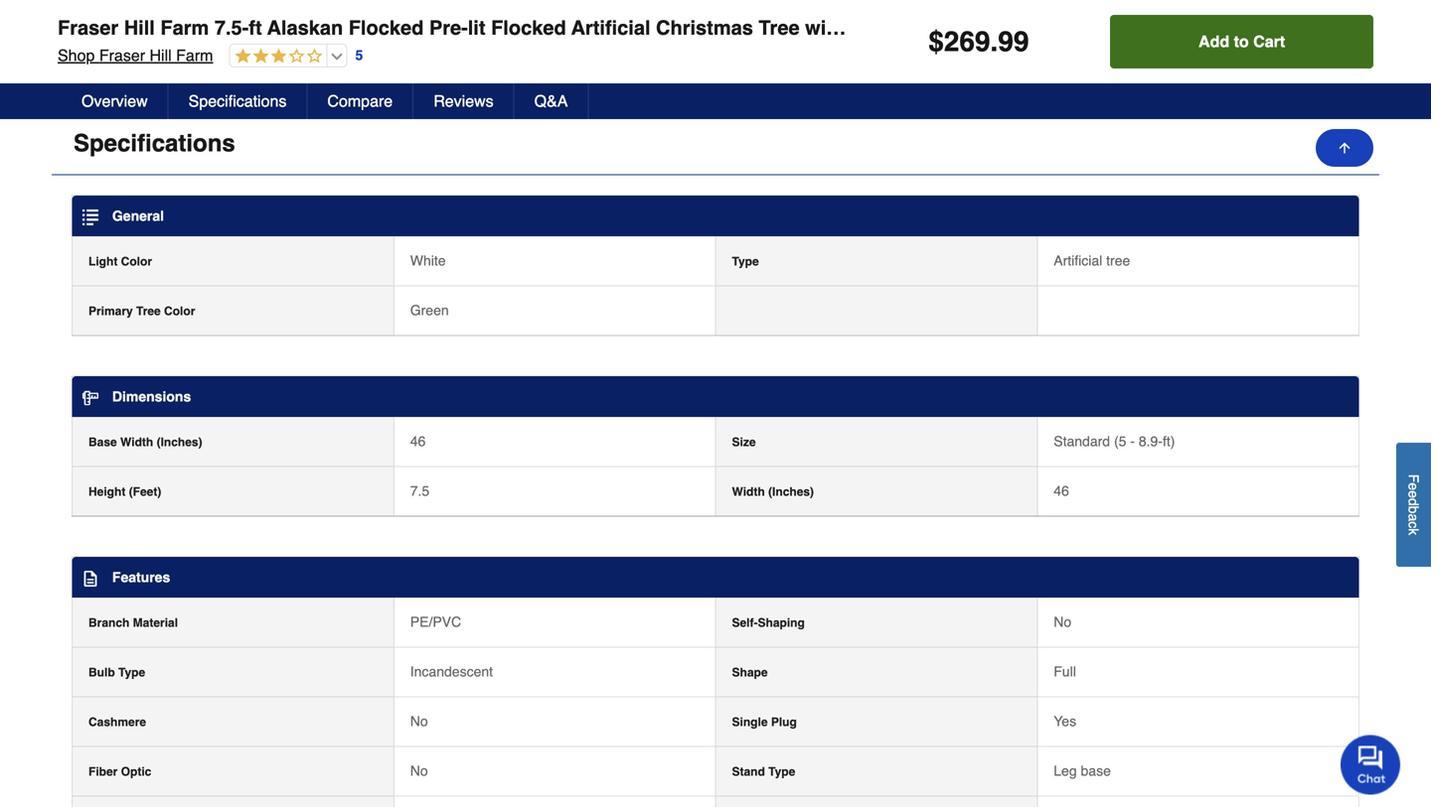 Task type: vqa. For each thing, say whether or not it's contained in the screenshot.
the right Flocked
yes



Task type: describe. For each thing, give the bounding box(es) containing it.
65
[[236, 59, 252, 75]]

base width (inches)
[[88, 436, 202, 450]]

ca residents:
[[74, 56, 162, 72]]

residents:
[[96, 56, 162, 72]]

q&a button
[[514, 83, 589, 119]]

1 horizontal spatial artificial
[[1054, 253, 1102, 269]]

standard (5 - 8.9-ft)
[[1054, 434, 1175, 450]]

$ 269 . 99
[[928, 26, 1029, 58]]

artificial tree
[[1054, 253, 1130, 269]]

1 vertical spatial 46
[[1054, 484, 1069, 500]]

0 vertical spatial no
[[1054, 615, 1071, 631]]

0 horizontal spatial incandescent
[[410, 665, 493, 680]]

d
[[1406, 499, 1422, 506]]

leg
[[1054, 764, 1077, 780]]

single plug
[[732, 716, 797, 730]]

stand
[[732, 766, 765, 780]]

f
[[1406, 475, 1422, 483]]

number of tips: 1691
[[89, 15, 219, 30]]

.
[[990, 26, 998, 58]]

prop
[[201, 59, 232, 75]]

shop
[[58, 46, 95, 65]]

add to cart button
[[1110, 15, 1373, 69]]

fraser hill farm 7.5-ft alaskan flocked pre-lit flocked artificial christmas tree with incandescent lights
[[58, 16, 1043, 39]]

base
[[1081, 764, 1111, 780]]

light color
[[88, 255, 152, 269]]

link icon image
[[331, 60, 345, 74]]

shape
[[732, 667, 768, 680]]

size
[[732, 436, 756, 450]]

material
[[133, 617, 178, 631]]

lit
[[468, 16, 485, 39]]

1 horizontal spatial incandescent
[[850, 16, 977, 39]]

pe/pvc
[[410, 615, 461, 631]]

a
[[1406, 514, 1422, 522]]

8.9-
[[1139, 434, 1163, 450]]

2 flocked from the left
[[491, 16, 566, 39]]

3.2 stars image
[[230, 48, 322, 66]]

0 vertical spatial tree
[[759, 16, 800, 39]]

features
[[112, 570, 170, 586]]

white
[[410, 253, 446, 269]]

cart
[[1253, 32, 1285, 51]]

self-shaping
[[732, 617, 805, 631]]

q&a
[[534, 92, 568, 110]]

single
[[732, 716, 768, 730]]

1 horizontal spatial type
[[732, 255, 759, 269]]

ft
[[249, 16, 262, 39]]

7.5-
[[214, 16, 249, 39]]

(5
[[1114, 434, 1126, 450]]

1 flocked from the left
[[349, 16, 424, 39]]

shop fraser hill farm
[[58, 46, 213, 65]]

0 horizontal spatial 46
[[410, 434, 426, 450]]

number
[[89, 15, 139, 30]]

f e e d b a c k
[[1406, 475, 1422, 536]]

0 vertical spatial specifications
[[188, 92, 287, 110]]

99
[[998, 26, 1029, 58]]

warning(s)
[[256, 59, 328, 75]]

width (inches)
[[732, 486, 814, 500]]

1 vertical spatial fraser
[[99, 46, 145, 65]]

add to cart
[[1199, 32, 1285, 51]]

height
[[88, 486, 126, 500]]

branch material
[[88, 617, 178, 631]]

of
[[143, 15, 154, 30]]

dimensions image
[[82, 391, 98, 406]]

yes
[[1054, 714, 1076, 730]]



Task type: locate. For each thing, give the bounding box(es) containing it.
0 vertical spatial type
[[732, 255, 759, 269]]

5
[[355, 47, 363, 63]]

leg base
[[1054, 764, 1111, 780]]

artificial
[[571, 16, 650, 39], [1054, 253, 1102, 269]]

chat invite button image
[[1341, 735, 1401, 796]]

0 vertical spatial farm
[[160, 16, 209, 39]]

width down the size
[[732, 486, 765, 500]]

-
[[1130, 434, 1135, 450]]

color right primary
[[164, 305, 195, 319]]

tree
[[1106, 253, 1130, 269]]

specifications down 65
[[188, 92, 287, 110]]

incandescent
[[850, 16, 977, 39], [410, 665, 493, 680]]

general
[[112, 208, 164, 224]]

alaskan
[[267, 16, 343, 39]]

width
[[120, 436, 153, 450], [732, 486, 765, 500]]

1 e from the top
[[1406, 483, 1422, 491]]

self-
[[732, 617, 758, 631]]

tree left with
[[759, 16, 800, 39]]

ca
[[74, 56, 92, 72]]

1 vertical spatial tree
[[136, 305, 161, 319]]

e up b
[[1406, 491, 1422, 499]]

ft)
[[1163, 434, 1175, 450]]

compare button
[[307, 83, 414, 119]]

0 vertical spatial hill
[[124, 16, 155, 39]]

reviews
[[433, 92, 494, 110]]

artificial left tree
[[1054, 253, 1102, 269]]

type
[[732, 255, 759, 269], [118, 667, 145, 680], [768, 766, 795, 780]]

dimensions
[[112, 389, 191, 405]]

no for yes
[[410, 714, 428, 730]]

1 vertical spatial incandescent
[[410, 665, 493, 680]]

46
[[410, 434, 426, 450], [1054, 484, 1069, 500]]

compare
[[327, 92, 393, 110]]

0 vertical spatial (inches)
[[157, 436, 202, 450]]

0 vertical spatial 46
[[410, 434, 426, 450]]

incandescent down pe/pvc
[[410, 665, 493, 680]]

arrow up image
[[1337, 140, 1353, 156]]

0 vertical spatial artificial
[[571, 16, 650, 39]]

0 horizontal spatial color
[[121, 255, 152, 269]]

farm right of
[[160, 16, 209, 39]]

2 vertical spatial type
[[768, 766, 795, 780]]

269
[[944, 26, 990, 58]]

no
[[1054, 615, 1071, 631], [410, 714, 428, 730], [410, 764, 428, 780]]

full
[[1054, 665, 1076, 680]]

fraser down number
[[99, 46, 145, 65]]

0 horizontal spatial type
[[118, 667, 145, 680]]

b
[[1406, 506, 1422, 514]]

1 horizontal spatial (inches)
[[768, 486, 814, 500]]

1691
[[188, 15, 219, 30]]

notes image
[[82, 571, 98, 587]]

1 vertical spatial hill
[[150, 46, 172, 65]]

bulb type
[[88, 667, 145, 680]]

warning image
[[182, 58, 196, 74]]

tips:
[[158, 15, 184, 30]]

fiber optic
[[88, 766, 151, 780]]

f e e d b a c k button
[[1396, 443, 1431, 567]]

hill left warning icon
[[150, 46, 172, 65]]

list view image
[[82, 210, 98, 226]]

standard
[[1054, 434, 1110, 450]]

farm down 1691
[[176, 46, 213, 65]]

1 vertical spatial type
[[118, 667, 145, 680]]

1 vertical spatial artificial
[[1054, 253, 1102, 269]]

green
[[410, 303, 449, 319]]

0 horizontal spatial width
[[120, 436, 153, 450]]

1 vertical spatial no
[[410, 714, 428, 730]]

reviews button
[[414, 83, 514, 119]]

2 horizontal spatial type
[[768, 766, 795, 780]]

primary
[[88, 305, 133, 319]]

1 horizontal spatial 46
[[1054, 484, 1069, 500]]

flocked right lit
[[491, 16, 566, 39]]

0 vertical spatial color
[[121, 255, 152, 269]]

0 vertical spatial incandescent
[[850, 16, 977, 39]]

1 horizontal spatial width
[[732, 486, 765, 500]]

flocked up 5
[[349, 16, 424, 39]]

lights
[[983, 16, 1043, 39]]

stand type
[[732, 766, 795, 780]]

width right base
[[120, 436, 153, 450]]

add
[[1199, 32, 1229, 51]]

hill
[[124, 16, 155, 39], [150, 46, 172, 65]]

light
[[88, 255, 118, 269]]

fraser up shop
[[58, 16, 118, 39]]

2 vertical spatial no
[[410, 764, 428, 780]]

height (feet)
[[88, 486, 161, 500]]

cashmere
[[88, 716, 146, 730]]

shaping
[[758, 617, 805, 631]]

2 e from the top
[[1406, 491, 1422, 499]]

specifications down overview button
[[74, 130, 235, 157]]

0 horizontal spatial flocked
[[349, 16, 424, 39]]

46 up 7.5
[[410, 434, 426, 450]]

incandescent left .
[[850, 16, 977, 39]]

0 vertical spatial width
[[120, 436, 153, 450]]

with
[[805, 16, 845, 39]]

overview
[[81, 92, 148, 110]]

(inches)
[[157, 436, 202, 450], [768, 486, 814, 500]]

1 vertical spatial color
[[164, 305, 195, 319]]

0 horizontal spatial artificial
[[571, 16, 650, 39]]

color
[[121, 255, 152, 269], [164, 305, 195, 319]]

chevron up image
[[1338, 134, 1357, 154]]

1 vertical spatial specifications
[[74, 130, 235, 157]]

type for bulb type
[[118, 667, 145, 680]]

no for leg base
[[410, 764, 428, 780]]

0 horizontal spatial (inches)
[[157, 436, 202, 450]]

optic
[[121, 766, 151, 780]]

1 vertical spatial width
[[732, 486, 765, 500]]

specifications button
[[169, 83, 307, 119], [52, 113, 1379, 176]]

flocked
[[349, 16, 424, 39], [491, 16, 566, 39]]

christmas
[[656, 16, 753, 39]]

base
[[88, 436, 117, 450]]

c
[[1406, 522, 1422, 529]]

1 horizontal spatial tree
[[759, 16, 800, 39]]

k
[[1406, 529, 1422, 536]]

to
[[1234, 32, 1249, 51]]

1 vertical spatial farm
[[176, 46, 213, 65]]

artificial left christmas
[[571, 16, 650, 39]]

branch
[[88, 617, 130, 631]]

overview button
[[62, 83, 169, 119]]

0 vertical spatial fraser
[[58, 16, 118, 39]]

7.5
[[410, 484, 430, 500]]

specifications
[[188, 92, 287, 110], [74, 130, 235, 157]]

fiber
[[88, 766, 118, 780]]

fraser
[[58, 16, 118, 39], [99, 46, 145, 65]]

bulb
[[88, 667, 115, 680]]

46 down standard
[[1054, 484, 1069, 500]]

type for stand type
[[768, 766, 795, 780]]

e up d
[[1406, 483, 1422, 491]]

1 horizontal spatial flocked
[[491, 16, 566, 39]]

plug
[[771, 716, 797, 730]]

1 vertical spatial (inches)
[[768, 486, 814, 500]]

(feet)
[[129, 486, 161, 500]]

prop 65 warning(s)
[[201, 59, 328, 75]]

farm
[[160, 16, 209, 39], [176, 46, 213, 65]]

$
[[928, 26, 944, 58]]

tree right primary
[[136, 305, 161, 319]]

hill up 'shop fraser hill farm'
[[124, 16, 155, 39]]

0 horizontal spatial tree
[[136, 305, 161, 319]]

primary tree color
[[88, 305, 195, 319]]

1 horizontal spatial color
[[164, 305, 195, 319]]

pre-
[[429, 16, 468, 39]]

prop 65 warning(s) link
[[182, 57, 345, 77]]

color right the light
[[121, 255, 152, 269]]



